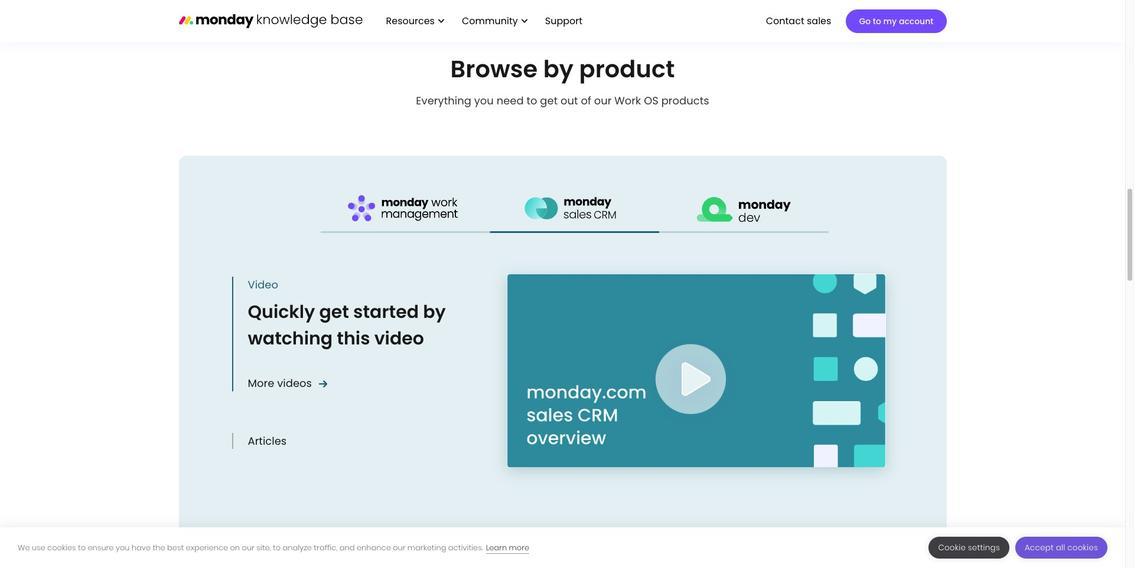 Task type: locate. For each thing, give the bounding box(es) containing it.
dialog containing we use cookies to ensure you have the best experience on our site, to analyze traffic, and enhance our marketing activities.
[[0, 528, 1125, 569]]

cookies right all
[[1068, 543, 1098, 554]]

os
[[644, 93, 659, 108]]

by
[[543, 53, 574, 86], [423, 299, 446, 325]]

activities.
[[448, 543, 483, 554]]

our
[[594, 93, 612, 108], [242, 543, 254, 554], [393, 543, 406, 554]]

1 horizontal spatial our
[[393, 543, 406, 554]]

0 horizontal spatial get
[[319, 299, 349, 325]]

0 horizontal spatial our
[[242, 543, 254, 554]]

this
[[337, 326, 370, 351]]

our right of
[[594, 93, 612, 108]]

you left have
[[116, 543, 130, 554]]

to right 'need' on the top left of page
[[527, 93, 537, 108]]

1 horizontal spatial get
[[540, 93, 558, 108]]

by up video
[[423, 299, 446, 325]]

cookie settings
[[938, 543, 1000, 554]]

our right enhance
[[393, 543, 406, 554]]

dialog
[[0, 528, 1125, 569]]

1 vertical spatial by
[[423, 299, 446, 325]]

the
[[153, 543, 165, 554]]

main element
[[374, 0, 947, 43]]

0 vertical spatial you
[[474, 93, 494, 108]]

to
[[873, 15, 881, 27], [527, 93, 537, 108], [78, 543, 86, 554], [273, 543, 281, 554]]

our right on
[[242, 543, 254, 554]]

to right go
[[873, 15, 881, 27]]

support link
[[539, 11, 592, 31], [545, 14, 586, 28]]

logo monday dev image
[[696, 193, 791, 225]]

everything you need to get out of our work os products
[[416, 93, 709, 108]]

contact
[[766, 14, 804, 28]]

contact sales link
[[760, 11, 837, 31]]

to inside main element
[[873, 15, 881, 27]]

use
[[32, 543, 45, 554]]

my
[[883, 15, 897, 27]]

video
[[374, 326, 424, 351]]

to left ensure
[[78, 543, 86, 554]]

0 vertical spatial by
[[543, 53, 574, 86]]

go to my account
[[859, 15, 934, 27]]

by up everything you need to get out of our work os products
[[543, 53, 574, 86]]

1 vertical spatial get
[[319, 299, 349, 325]]

you
[[474, 93, 494, 108], [116, 543, 130, 554]]

1 horizontal spatial cookies
[[1068, 543, 1098, 554]]

analyze
[[283, 543, 312, 554]]

cookies right use
[[47, 543, 76, 554]]

started
[[353, 299, 419, 325]]

0 vertical spatial get
[[540, 93, 558, 108]]

videos
[[277, 376, 312, 391]]

cookies inside button
[[1068, 543, 1098, 554]]

cookies
[[47, 543, 76, 554], [1068, 543, 1098, 554]]

get up this
[[319, 299, 349, 325]]

learn
[[486, 543, 507, 554]]

quickly get started by watching this video
[[248, 299, 446, 351]]

you left 'need' on the top left of page
[[474, 93, 494, 108]]

0 horizontal spatial you
[[116, 543, 130, 554]]

more
[[248, 376, 274, 391]]

best
[[167, 543, 184, 554]]

get inside quickly get started by watching this video
[[319, 299, 349, 325]]

0 horizontal spatial cookies
[[47, 543, 76, 554]]

0 horizontal spatial by
[[423, 299, 446, 325]]

of
[[581, 93, 591, 108]]

more videos
[[248, 376, 312, 391]]

ensure
[[88, 543, 114, 554]]

we use cookies to ensure you have the best experience on our site, to analyze traffic, and enhance our marketing activities. learn more
[[18, 543, 529, 554]]

quickly
[[248, 299, 315, 325]]

community link
[[456, 11, 533, 31]]

contact sales
[[766, 14, 831, 28]]

accept
[[1025, 543, 1054, 554]]

get
[[540, 93, 558, 108], [319, 299, 349, 325]]

get left out
[[540, 93, 558, 108]]

list
[[374, 0, 592, 43]]

logo monday sales image
[[525, 196, 624, 223]]



Task type: vqa. For each thing, say whether or not it's contained in the screenshot.
analyze
yes



Task type: describe. For each thing, give the bounding box(es) containing it.
go to my account link
[[846, 9, 947, 33]]

community
[[462, 14, 518, 28]]

cookies for all
[[1068, 543, 1098, 554]]

more
[[509, 543, 529, 554]]

list containing resources
[[374, 0, 592, 43]]

video
[[248, 278, 278, 292]]

out
[[561, 93, 578, 108]]

learn more link
[[486, 543, 529, 554]]

settings
[[968, 543, 1000, 554]]

enhance
[[357, 543, 391, 554]]

resources
[[386, 14, 435, 28]]

marketing
[[407, 543, 446, 554]]

cookies for use
[[47, 543, 76, 554]]

accept all cookies button
[[1015, 538, 1108, 559]]

go
[[859, 15, 871, 27]]

traffic,
[[314, 543, 338, 554]]

1 horizontal spatial by
[[543, 53, 574, 86]]

product
[[579, 53, 675, 86]]

account
[[899, 15, 934, 27]]

1 horizontal spatial you
[[474, 93, 494, 108]]

support
[[545, 14, 582, 28]]

articles
[[248, 434, 287, 449]]

cookie settings button
[[929, 538, 1010, 559]]

more videos link
[[248, 376, 328, 392]]

and
[[340, 543, 355, 554]]

monday.com logo image
[[179, 8, 362, 33]]

browse
[[450, 53, 538, 86]]

watching
[[248, 326, 333, 351]]

experience
[[186, 543, 228, 554]]

by inside quickly get started by watching this video
[[423, 299, 446, 325]]

we
[[18, 543, 30, 554]]

products
[[661, 93, 709, 108]]

all
[[1056, 543, 1065, 554]]

need
[[497, 93, 524, 108]]

to right site,
[[273, 543, 281, 554]]

have
[[132, 543, 151, 554]]

everything
[[416, 93, 471, 108]]

on
[[230, 543, 240, 554]]

browse by product
[[450, 53, 675, 86]]

1 vertical spatial you
[[116, 543, 130, 554]]

site,
[[256, 543, 271, 554]]

resources link
[[380, 11, 450, 31]]

accept all cookies
[[1025, 543, 1098, 554]]

logo monday work image
[[348, 195, 462, 223]]

2 horizontal spatial our
[[594, 93, 612, 108]]

work
[[615, 93, 641, 108]]

cookie
[[938, 543, 966, 554]]

sales
[[807, 14, 831, 28]]



